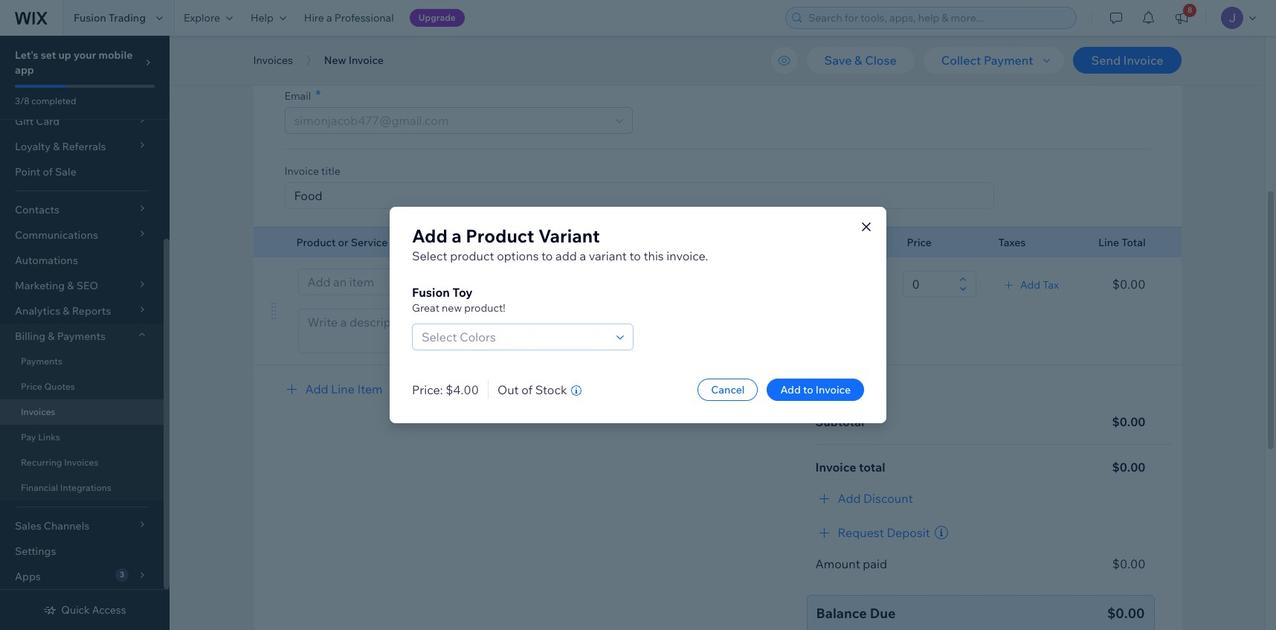Task type: vqa. For each thing, say whether or not it's contained in the screenshot.
Quick
yes



Task type: describe. For each thing, give the bounding box(es) containing it.
service
[[351, 236, 388, 249]]

or
[[338, 236, 349, 249]]

of for out
[[522, 382, 533, 397]]

edit customer info
[[1047, 33, 1151, 48]]

product inside 'add a product variant select product options to add a variant to this invoice.'
[[466, 225, 535, 247]]

payments link
[[0, 349, 164, 374]]

a for professional
[[327, 11, 332, 25]]

fusion for toy
[[412, 285, 450, 300]]

* for customer *
[[337, 28, 343, 45]]

stock
[[536, 382, 567, 397]]

1 horizontal spatial to
[[630, 249, 641, 263]]

add discount
[[838, 491, 914, 506]]

options
[[497, 249, 539, 263]]

add for discount
[[838, 491, 861, 506]]

email
[[285, 89, 311, 103]]

billing & payments
[[15, 330, 106, 343]]

save & close button
[[807, 47, 915, 74]]

add line item button
[[283, 380, 383, 398]]

a for product
[[452, 225, 462, 247]]

of for point
[[43, 165, 53, 179]]

hire a professional link
[[295, 0, 403, 36]]

discount
[[864, 491, 914, 506]]

financial integrations
[[21, 482, 112, 493]]

your
[[74, 48, 96, 62]]

cancel button
[[698, 379, 759, 401]]

quick access button
[[43, 603, 126, 617]]

total
[[860, 460, 886, 475]]

fusion for trading
[[74, 11, 106, 25]]

balance
[[817, 605, 867, 622]]

billing & payments button
[[0, 324, 164, 349]]

pay
[[21, 432, 36, 443]]

add tax
[[1021, 278, 1060, 292]]

8 button
[[1166, 0, 1199, 36]]

out of stock
[[498, 382, 567, 397]]

payments inside dropdown button
[[57, 330, 106, 343]]

help button
[[242, 0, 295, 36]]

pay links
[[21, 432, 60, 443]]

add a product variant select product options to add a variant to this invoice.
[[412, 225, 709, 263]]

3/8
[[15, 95, 29, 106]]

info
[[1129, 33, 1151, 48]]

customer inside 'button'
[[1072, 33, 1127, 48]]

save
[[825, 53, 852, 68]]

title
[[322, 164, 341, 178]]

out
[[498, 382, 519, 397]]

new
[[324, 54, 346, 67]]

add to invoice
[[781, 383, 851, 397]]

this
[[644, 249, 664, 263]]

invoice.
[[667, 249, 709, 263]]

customer *
[[285, 28, 343, 45]]

recurring invoices link
[[0, 450, 164, 476]]

0 horizontal spatial product
[[297, 236, 336, 249]]

pay links link
[[0, 425, 164, 450]]

product!
[[465, 301, 506, 315]]

add for to
[[781, 383, 801, 397]]

1 vertical spatial payments
[[21, 356, 62, 367]]

send invoice button
[[1074, 47, 1182, 74]]

due
[[870, 605, 896, 622]]

invoice total
[[816, 460, 886, 475]]

invoices for invoices "button"
[[253, 54, 293, 67]]

automations link
[[0, 248, 164, 273]]

line inside button
[[331, 382, 355, 397]]

professional
[[335, 11, 394, 25]]

help
[[251, 11, 274, 25]]

request deposit
[[838, 525, 931, 540]]

to inside button
[[804, 383, 814, 397]]

Add an item field
[[303, 269, 745, 295]]

Email field
[[290, 108, 611, 133]]

fusion toy great new product!
[[412, 285, 506, 315]]

quick
[[61, 603, 90, 617]]

send invoice
[[1092, 53, 1164, 68]]

point of sale link
[[0, 159, 164, 185]]

product
[[450, 249, 495, 263]]

$0.00 for total
[[1113, 460, 1146, 475]]

point of sale
[[15, 165, 76, 179]]

invoices button
[[246, 49, 301, 71]]

Select Colors field
[[417, 324, 612, 350]]

fusion trading
[[74, 11, 146, 25]]

toy
[[453, 285, 473, 300]]

invoice left total
[[816, 460, 857, 475]]

balance due
[[817, 605, 896, 622]]

$0.00 for due
[[1108, 605, 1146, 622]]

up
[[58, 48, 71, 62]]

request
[[838, 525, 885, 540]]

email *
[[285, 86, 321, 103]]

quotes
[[44, 381, 75, 392]]

sale
[[55, 165, 76, 179]]

add
[[556, 249, 577, 263]]

invoice left title
[[285, 164, 319, 178]]

hire
[[304, 11, 324, 25]]



Task type: locate. For each thing, give the bounding box(es) containing it.
add inside 'add a product variant select product options to add a variant to this invoice.'
[[412, 225, 448, 247]]

app
[[15, 63, 34, 77]]

0 horizontal spatial *
[[316, 86, 321, 103]]

customer down hire
[[285, 31, 333, 45]]

subtotal
[[816, 414, 865, 429]]

invoice up subtotal
[[816, 383, 851, 397]]

0 vertical spatial price
[[907, 236, 932, 249]]

0 vertical spatial payments
[[57, 330, 106, 343]]

product left 'or'
[[297, 236, 336, 249]]

price: $4.00
[[412, 382, 479, 397]]

invoice down info
[[1124, 53, 1164, 68]]

payments
[[57, 330, 106, 343], [21, 356, 62, 367]]

Invoice title field
[[290, 183, 989, 208]]

new invoice button
[[317, 49, 391, 71]]

1 horizontal spatial &
[[855, 53, 863, 68]]

1 vertical spatial line
[[331, 382, 355, 397]]

1 vertical spatial a
[[452, 225, 462, 247]]

add for line
[[305, 382, 329, 397]]

1 vertical spatial invoices
[[21, 406, 55, 417]]

add up select
[[412, 225, 448, 247]]

Write a description text field
[[299, 310, 766, 353]]

$0.00
[[1113, 277, 1146, 292], [1113, 414, 1146, 429], [1113, 460, 1146, 475], [1113, 557, 1146, 572], [1108, 605, 1146, 622]]

price for price
[[907, 236, 932, 249]]

0 vertical spatial a
[[327, 11, 332, 25]]

& for billing
[[48, 330, 55, 343]]

add left item
[[305, 382, 329, 397]]

trading
[[109, 11, 146, 25]]

* right email
[[316, 86, 321, 103]]

* down hire a professional
[[337, 28, 343, 45]]

of right out
[[522, 382, 533, 397]]

add to invoice button
[[768, 379, 865, 401]]

1 horizontal spatial a
[[452, 225, 462, 247]]

3/8 completed
[[15, 95, 76, 106]]

add inside button
[[781, 383, 801, 397]]

1 horizontal spatial of
[[522, 382, 533, 397]]

price inside sidebar element
[[21, 381, 42, 392]]

let's
[[15, 48, 38, 62]]

quick access
[[61, 603, 126, 617]]

fusion left trading
[[74, 11, 106, 25]]

settings link
[[0, 539, 164, 564]]

upgrade button
[[410, 9, 465, 27]]

fusion inside fusion toy great new product!
[[412, 285, 450, 300]]

1 vertical spatial &
[[48, 330, 55, 343]]

line left item
[[331, 382, 355, 397]]

a up product
[[452, 225, 462, 247]]

let's set up your mobile app
[[15, 48, 133, 77]]

taxes
[[999, 236, 1026, 249]]

2 vertical spatial invoices
[[64, 457, 99, 468]]

automations
[[15, 254, 78, 267]]

1 horizontal spatial invoices
[[64, 457, 99, 468]]

deposit
[[887, 525, 931, 540]]

add left tax
[[1021, 278, 1041, 292]]

links
[[38, 432, 60, 443]]

price
[[907, 236, 932, 249], [21, 381, 42, 392]]

0 vertical spatial fusion
[[74, 11, 106, 25]]

1 horizontal spatial line
[[1099, 236, 1120, 249]]

invoice
[[1124, 53, 1164, 68], [349, 54, 384, 67], [285, 164, 319, 178], [816, 383, 851, 397], [816, 460, 857, 475]]

variant
[[539, 225, 600, 247]]

financial integrations link
[[0, 476, 164, 501]]

close
[[866, 53, 897, 68]]

fusion
[[74, 11, 106, 25], [412, 285, 450, 300]]

& right save
[[855, 53, 863, 68]]

invoices up pay links
[[21, 406, 55, 417]]

to
[[542, 249, 553, 263], [630, 249, 641, 263], [804, 383, 814, 397]]

invoices inside recurring invoices link
[[64, 457, 99, 468]]

invoices down help button
[[253, 54, 293, 67]]

payments up price quotes
[[21, 356, 62, 367]]

a right add
[[580, 249, 586, 263]]

variant
[[589, 249, 627, 263]]

invoices down pay links link
[[64, 457, 99, 468]]

save & close
[[825, 53, 897, 68]]

product
[[466, 225, 535, 247], [297, 236, 336, 249]]

Choose a contact field
[[290, 50, 973, 75]]

0 horizontal spatial price
[[21, 381, 42, 392]]

product up options on the left
[[466, 225, 535, 247]]

set
[[41, 48, 56, 62]]

add for a
[[412, 225, 448, 247]]

a
[[327, 11, 332, 25], [452, 225, 462, 247], [580, 249, 586, 263]]

settings
[[15, 545, 56, 558]]

0 horizontal spatial fusion
[[74, 11, 106, 25]]

customer
[[285, 31, 333, 45], [1072, 33, 1127, 48]]

invoices inside invoices "button"
[[253, 54, 293, 67]]

billing
[[15, 330, 45, 343]]

None text field
[[908, 272, 955, 297]]

2 vertical spatial a
[[580, 249, 586, 263]]

financial
[[21, 482, 58, 493]]

edit
[[1047, 33, 1069, 48]]

item
[[358, 382, 383, 397]]

tax
[[1044, 278, 1060, 292]]

customer inside customer *
[[285, 31, 333, 45]]

total
[[1122, 236, 1146, 249]]

invoice inside button
[[816, 383, 851, 397]]

add for tax
[[1021, 278, 1041, 292]]

recurring
[[21, 457, 62, 468]]

invoices for the invoices link
[[21, 406, 55, 417]]

2 horizontal spatial a
[[580, 249, 586, 263]]

1 horizontal spatial fusion
[[412, 285, 450, 300]]

amount paid
[[816, 557, 888, 572]]

integrations
[[60, 482, 112, 493]]

1 horizontal spatial *
[[337, 28, 343, 45]]

completed
[[31, 95, 76, 106]]

select
[[412, 249, 448, 263]]

price quotes link
[[0, 374, 164, 400]]

send
[[1092, 53, 1121, 68]]

line left total on the right top of page
[[1099, 236, 1120, 249]]

new invoice
[[324, 54, 384, 67]]

& inside billing & payments dropdown button
[[48, 330, 55, 343]]

0 horizontal spatial &
[[48, 330, 55, 343]]

1 vertical spatial price
[[21, 381, 42, 392]]

amount
[[816, 557, 861, 572]]

0 vertical spatial &
[[855, 53, 863, 68]]

0 vertical spatial *
[[337, 28, 343, 45]]

paid
[[863, 557, 888, 572]]

invoices inside the invoices link
[[21, 406, 55, 417]]

add discount button
[[816, 490, 923, 508]]

payments up payments link
[[57, 330, 106, 343]]

1 horizontal spatial product
[[466, 225, 535, 247]]

invoice title
[[285, 164, 341, 178]]

* for email *
[[316, 86, 321, 103]]

invoices link
[[0, 400, 164, 425]]

0 vertical spatial invoices
[[253, 54, 293, 67]]

Search for tools, apps, help & more... field
[[804, 7, 1072, 28]]

1 vertical spatial fusion
[[412, 285, 450, 300]]

fusion up great
[[412, 285, 450, 300]]

0 vertical spatial line
[[1099, 236, 1120, 249]]

0 horizontal spatial line
[[331, 382, 355, 397]]

1 horizontal spatial price
[[907, 236, 932, 249]]

add down invoice total
[[838, 491, 861, 506]]

hire a professional
[[304, 11, 394, 25]]

& for save
[[855, 53, 863, 68]]

line total
[[1099, 236, 1146, 249]]

a right hire
[[327, 11, 332, 25]]

great
[[412, 301, 440, 315]]

price:
[[412, 382, 443, 397]]

add right cancel button
[[781, 383, 801, 397]]

1 horizontal spatial customer
[[1072, 33, 1127, 48]]

sidebar element
[[0, 0, 170, 630]]

0 horizontal spatial customer
[[285, 31, 333, 45]]

add
[[412, 225, 448, 247], [1021, 278, 1041, 292], [305, 382, 329, 397], [781, 383, 801, 397], [838, 491, 861, 506]]

0 horizontal spatial of
[[43, 165, 53, 179]]

product or service
[[297, 236, 388, 249]]

& right the billing
[[48, 330, 55, 343]]

invoice inside button
[[1124, 53, 1164, 68]]

explore
[[184, 11, 220, 25]]

add line item
[[305, 382, 383, 397]]

0 vertical spatial of
[[43, 165, 53, 179]]

access
[[92, 603, 126, 617]]

0 horizontal spatial invoices
[[21, 406, 55, 417]]

upgrade
[[419, 12, 456, 23]]

2 horizontal spatial to
[[804, 383, 814, 397]]

new
[[442, 301, 462, 315]]

mobile
[[99, 48, 133, 62]]

request deposit button
[[816, 524, 933, 542]]

2 horizontal spatial invoices
[[253, 54, 293, 67]]

1 vertical spatial *
[[316, 86, 321, 103]]

price for price quotes
[[21, 381, 42, 392]]

0 horizontal spatial to
[[542, 249, 553, 263]]

1 vertical spatial of
[[522, 382, 533, 397]]

$4.00
[[446, 382, 479, 397]]

invoice right new at the left top of the page
[[349, 54, 384, 67]]

8
[[1188, 5, 1193, 15]]

customer up "send"
[[1072, 33, 1127, 48]]

& inside the save & close button
[[855, 53, 863, 68]]

edit customer info button
[[1025, 31, 1151, 49]]

of inside sidebar element
[[43, 165, 53, 179]]

$0.00 for paid
[[1113, 557, 1146, 572]]

invoice inside button
[[349, 54, 384, 67]]

0 horizontal spatial a
[[327, 11, 332, 25]]

price quotes
[[21, 381, 75, 392]]

of left sale
[[43, 165, 53, 179]]



